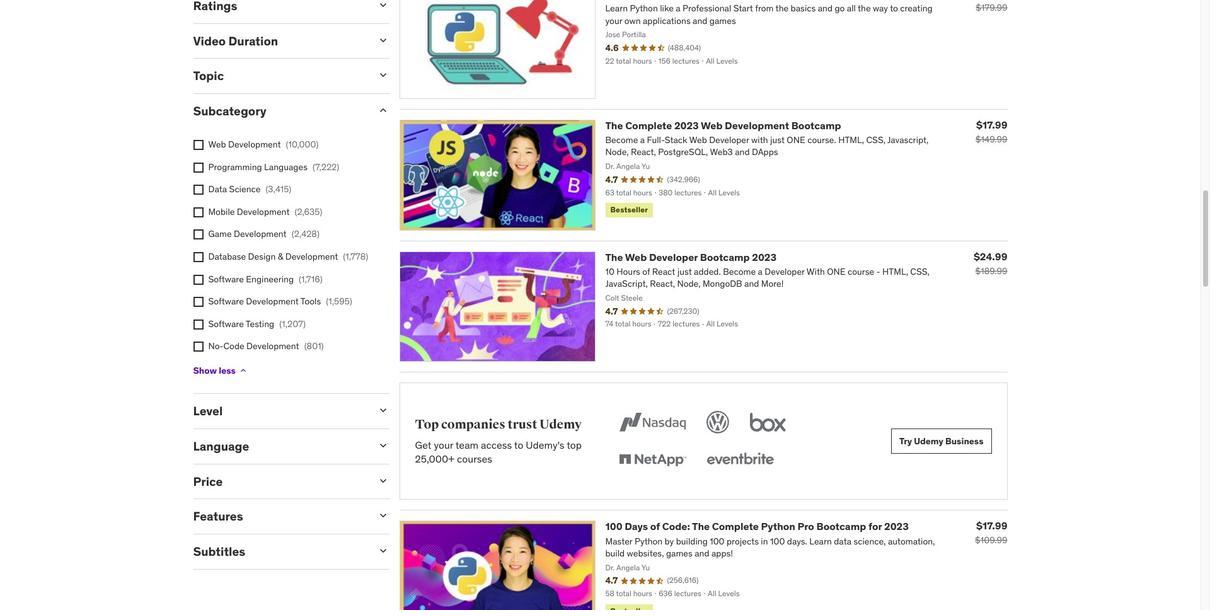 Task type: describe. For each thing, give the bounding box(es) containing it.
small image for price
[[377, 474, 389, 487]]

small image for features
[[377, 510, 389, 522]]

eventbrite image
[[704, 446, 777, 474]]

udemy inside "top companies trust udemy get your team access to udemy's top 25,000+ courses"
[[540, 417, 582, 432]]

access
[[481, 439, 512, 451]]

0 vertical spatial bootcamp
[[792, 119, 841, 132]]

2 vertical spatial bootcamp
[[817, 520, 866, 533]]

100 days of code: the complete python pro bootcamp for 2023 link
[[605, 520, 909, 533]]

software development tools (1,595)
[[208, 296, 352, 307]]

1 horizontal spatial 2023
[[752, 251, 777, 263]]

show less
[[193, 365, 236, 376]]

science
[[229, 184, 261, 195]]

mobile development (2,635)
[[208, 206, 322, 217]]

100 days of code: the complete python pro bootcamp for 2023
[[605, 520, 909, 533]]

1 horizontal spatial web
[[625, 251, 647, 263]]

for
[[869, 520, 882, 533]]

programming languages (7,222)
[[208, 161, 339, 172]]

game
[[208, 228, 232, 240]]

$149.99
[[976, 133, 1008, 145]]

(1,716)
[[299, 273, 323, 285]]

level button
[[193, 403, 367, 419]]

price
[[193, 474, 223, 489]]

tools
[[301, 296, 321, 307]]

$189.99
[[975, 265, 1008, 276]]

small image for subcategory
[[377, 104, 389, 117]]

business
[[945, 436, 984, 447]]

1 horizontal spatial udemy
[[914, 436, 944, 447]]

developer
[[649, 251, 698, 263]]

language
[[193, 439, 249, 454]]

box image
[[747, 409, 789, 436]]

$17.99 $109.99
[[975, 520, 1008, 546]]

database
[[208, 251, 246, 262]]

small image for topic
[[377, 69, 389, 82]]

companies
[[441, 417, 505, 432]]

your
[[434, 439, 453, 451]]

show less button
[[193, 358, 248, 383]]

video duration button
[[193, 33, 367, 48]]

(3,415)
[[266, 184, 291, 195]]

video
[[193, 33, 226, 48]]

subcategory button
[[193, 104, 367, 119]]

topic button
[[193, 68, 367, 84]]

data science (3,415)
[[208, 184, 291, 195]]

to
[[514, 439, 523, 451]]

$17.99 $149.99
[[976, 118, 1008, 145]]

(1,207)
[[279, 318, 306, 330]]

the complete 2023 web development bootcamp link
[[605, 119, 841, 132]]

mobile
[[208, 206, 235, 217]]

(1,595)
[[326, 296, 352, 307]]

$109.99
[[975, 535, 1008, 546]]

features
[[193, 509, 243, 524]]

0 horizontal spatial 2023
[[674, 119, 699, 132]]

testing
[[246, 318, 274, 330]]

the web developer bootcamp 2023
[[605, 251, 777, 263]]

$17.99 for 100 days of code: the complete python pro bootcamp for 2023
[[976, 520, 1008, 532]]

language button
[[193, 439, 367, 454]]

2 vertical spatial the
[[692, 520, 710, 533]]

of
[[650, 520, 660, 533]]

xsmall image for web
[[193, 140, 203, 150]]

$179.99
[[976, 2, 1008, 13]]

xsmall image for database design & development
[[193, 252, 203, 262]]

show
[[193, 365, 217, 376]]

no-code development (801)
[[208, 341, 324, 352]]

udemy's
[[526, 439, 565, 451]]

xsmall image for software engineering
[[193, 275, 203, 285]]

price button
[[193, 474, 367, 489]]

less
[[219, 365, 236, 376]]

topic
[[193, 68, 224, 84]]

software engineering (1,716)
[[208, 273, 323, 285]]

try udemy business
[[899, 436, 984, 447]]

duration
[[228, 33, 278, 48]]

code
[[223, 341, 244, 352]]

data
[[208, 184, 227, 195]]



Task type: locate. For each thing, give the bounding box(es) containing it.
languages
[[264, 161, 308, 172]]

1 vertical spatial complete
[[712, 520, 759, 533]]

try
[[899, 436, 912, 447]]

1 vertical spatial software
[[208, 296, 244, 307]]

xsmall image for mobile
[[193, 207, 203, 217]]

the complete 2023 web development bootcamp
[[605, 119, 841, 132]]

get
[[415, 439, 432, 451]]

pro
[[798, 520, 814, 533]]

web development (10,000)
[[208, 139, 319, 150]]

$17.99 inside $17.99 $109.99
[[976, 520, 1008, 532]]

xsmall image down subcategory
[[193, 140, 203, 150]]

volkswagen image
[[704, 409, 732, 436]]

game development (2,428)
[[208, 228, 320, 240]]

2 small image from the top
[[377, 69, 389, 82]]

1 vertical spatial 2023
[[752, 251, 777, 263]]

1 vertical spatial the
[[605, 251, 623, 263]]

xsmall image for software development tools
[[193, 297, 203, 307]]

xsmall image for game
[[193, 230, 203, 240]]

1 horizontal spatial complete
[[712, 520, 759, 533]]

1 $17.99 from the top
[[976, 118, 1008, 131]]

design
[[248, 251, 276, 262]]

small image
[[377, 0, 389, 11], [377, 69, 389, 82], [377, 104, 389, 117], [377, 474, 389, 487], [377, 510, 389, 522], [377, 545, 389, 557]]

xsmall image inside show less button
[[238, 366, 248, 376]]

days
[[625, 520, 648, 533]]

0 vertical spatial complete
[[625, 119, 672, 132]]

software up code
[[208, 318, 244, 330]]

3 small image from the top
[[377, 104, 389, 117]]

the for the web developer bootcamp 2023
[[605, 251, 623, 263]]

xsmall image right the less
[[238, 366, 248, 376]]

$17.99 inside $17.99 $149.99
[[976, 118, 1008, 131]]

xsmall image left programming at the top left of the page
[[193, 162, 203, 172]]

0 vertical spatial udemy
[[540, 417, 582, 432]]

1 vertical spatial web
[[208, 139, 226, 150]]

subtitles button
[[193, 544, 367, 559]]

2 vertical spatial web
[[625, 251, 647, 263]]

(801)
[[304, 341, 324, 352]]

udemy up "top"
[[540, 417, 582, 432]]

small image for video duration
[[377, 34, 389, 46]]

video duration
[[193, 33, 278, 48]]

the for the complete 2023 web development bootcamp
[[605, 119, 623, 132]]

udemy
[[540, 417, 582, 432], [914, 436, 944, 447]]

udemy right try
[[914, 436, 944, 447]]

3 software from the top
[[208, 318, 244, 330]]

0 vertical spatial software
[[208, 273, 244, 285]]

$24.99
[[974, 250, 1008, 263]]

code:
[[662, 520, 690, 533]]

xsmall image left mobile
[[193, 207, 203, 217]]

100
[[605, 520, 623, 533]]

2 horizontal spatial web
[[701, 119, 723, 132]]

try udemy business link
[[891, 429, 992, 454]]

5 small image from the top
[[377, 510, 389, 522]]

2023
[[674, 119, 699, 132], [752, 251, 777, 263], [884, 520, 909, 533]]

4 small image from the top
[[377, 474, 389, 487]]

programming
[[208, 161, 262, 172]]

0 horizontal spatial web
[[208, 139, 226, 150]]

1 vertical spatial udemy
[[914, 436, 944, 447]]

development
[[725, 119, 789, 132], [228, 139, 281, 150], [237, 206, 290, 217], [234, 228, 287, 240], [285, 251, 338, 262], [246, 296, 299, 307], [246, 341, 299, 352]]

2 small image from the top
[[377, 404, 389, 417]]

(1,778)
[[343, 251, 368, 262]]

database design & development (1,778)
[[208, 251, 368, 262]]

xsmall image for data
[[193, 185, 203, 195]]

trust
[[508, 417, 537, 432]]

(10,000)
[[286, 139, 319, 150]]

the
[[605, 119, 623, 132], [605, 251, 623, 263], [692, 520, 710, 533]]

complete
[[625, 119, 672, 132], [712, 520, 759, 533]]

xsmall image left "no-"
[[193, 342, 203, 352]]

top companies trust udemy get your team access to udemy's top 25,000+ courses
[[415, 417, 582, 465]]

2 vertical spatial 2023
[[884, 520, 909, 533]]

xsmall image for software testing
[[193, 319, 203, 330]]

0 vertical spatial the
[[605, 119, 623, 132]]

(2,428)
[[292, 228, 320, 240]]

0 vertical spatial 2023
[[674, 119, 699, 132]]

4 xsmall image from the top
[[193, 319, 203, 330]]

software up software testing (1,207)
[[208, 296, 244, 307]]

xsmall image left game in the top of the page
[[193, 230, 203, 240]]

&
[[278, 251, 283, 262]]

2 software from the top
[[208, 296, 244, 307]]

python
[[761, 520, 795, 533]]

the web developer bootcamp 2023 link
[[605, 251, 777, 263]]

1 small image from the top
[[377, 0, 389, 11]]

2 horizontal spatial 2023
[[884, 520, 909, 533]]

subcategory
[[193, 104, 266, 119]]

xsmall image left data
[[193, 185, 203, 195]]

1 xsmall image from the top
[[193, 252, 203, 262]]

top
[[567, 439, 582, 451]]

$17.99 up $109.99
[[976, 520, 1008, 532]]

2 vertical spatial small image
[[377, 439, 389, 452]]

2 vertical spatial software
[[208, 318, 244, 330]]

top
[[415, 417, 439, 432]]

2 $17.99 from the top
[[976, 520, 1008, 532]]

1 vertical spatial bootcamp
[[700, 251, 750, 263]]

software for software testing (1,207)
[[208, 318, 244, 330]]

0 vertical spatial small image
[[377, 34, 389, 46]]

software for software engineering (1,716)
[[208, 273, 244, 285]]

0 horizontal spatial complete
[[625, 119, 672, 132]]

0 vertical spatial web
[[701, 119, 723, 132]]

nasdaq image
[[617, 409, 689, 436]]

no-
[[208, 341, 223, 352]]

web
[[701, 119, 723, 132], [208, 139, 226, 150], [625, 251, 647, 263]]

software for software development tools (1,595)
[[208, 296, 244, 307]]

small image for level
[[377, 404, 389, 417]]

$17.99 for the complete 2023 web development bootcamp
[[976, 118, 1008, 131]]

software testing (1,207)
[[208, 318, 306, 330]]

small image
[[377, 34, 389, 46], [377, 404, 389, 417], [377, 439, 389, 452]]

2 xsmall image from the top
[[193, 275, 203, 285]]

netapp image
[[617, 446, 689, 474]]

$17.99 up $149.99
[[976, 118, 1008, 131]]

1 software from the top
[[208, 273, 244, 285]]

3 xsmall image from the top
[[193, 297, 203, 307]]

team
[[456, 439, 479, 451]]

small image for language
[[377, 439, 389, 452]]

25,000+
[[415, 453, 455, 465]]

xsmall image
[[193, 252, 203, 262], [193, 275, 203, 285], [193, 297, 203, 307], [193, 319, 203, 330]]

6 small image from the top
[[377, 545, 389, 557]]

0 vertical spatial $17.99
[[976, 118, 1008, 131]]

3 small image from the top
[[377, 439, 389, 452]]

xsmall image for programming
[[193, 162, 203, 172]]

software down 'database' at the left of page
[[208, 273, 244, 285]]

$17.99
[[976, 118, 1008, 131], [976, 520, 1008, 532]]

1 vertical spatial $17.99
[[976, 520, 1008, 532]]

0 horizontal spatial udemy
[[540, 417, 582, 432]]

courses
[[457, 453, 492, 465]]

subtitles
[[193, 544, 245, 559]]

software
[[208, 273, 244, 285], [208, 296, 244, 307], [208, 318, 244, 330]]

level
[[193, 403, 223, 419]]

features button
[[193, 509, 367, 524]]

1 vertical spatial small image
[[377, 404, 389, 417]]

xsmall image for no-
[[193, 342, 203, 352]]

(7,222)
[[313, 161, 339, 172]]

engineering
[[246, 273, 294, 285]]

$24.99 $189.99
[[974, 250, 1008, 276]]

small image for subtitles
[[377, 545, 389, 557]]

1 small image from the top
[[377, 34, 389, 46]]

(2,635)
[[295, 206, 322, 217]]

bootcamp
[[792, 119, 841, 132], [700, 251, 750, 263], [817, 520, 866, 533]]

xsmall image
[[193, 140, 203, 150], [193, 162, 203, 172], [193, 185, 203, 195], [193, 207, 203, 217], [193, 230, 203, 240], [193, 342, 203, 352], [238, 366, 248, 376]]



Task type: vqa. For each thing, say whether or not it's contained in the screenshot.
the top the Udemy
yes



